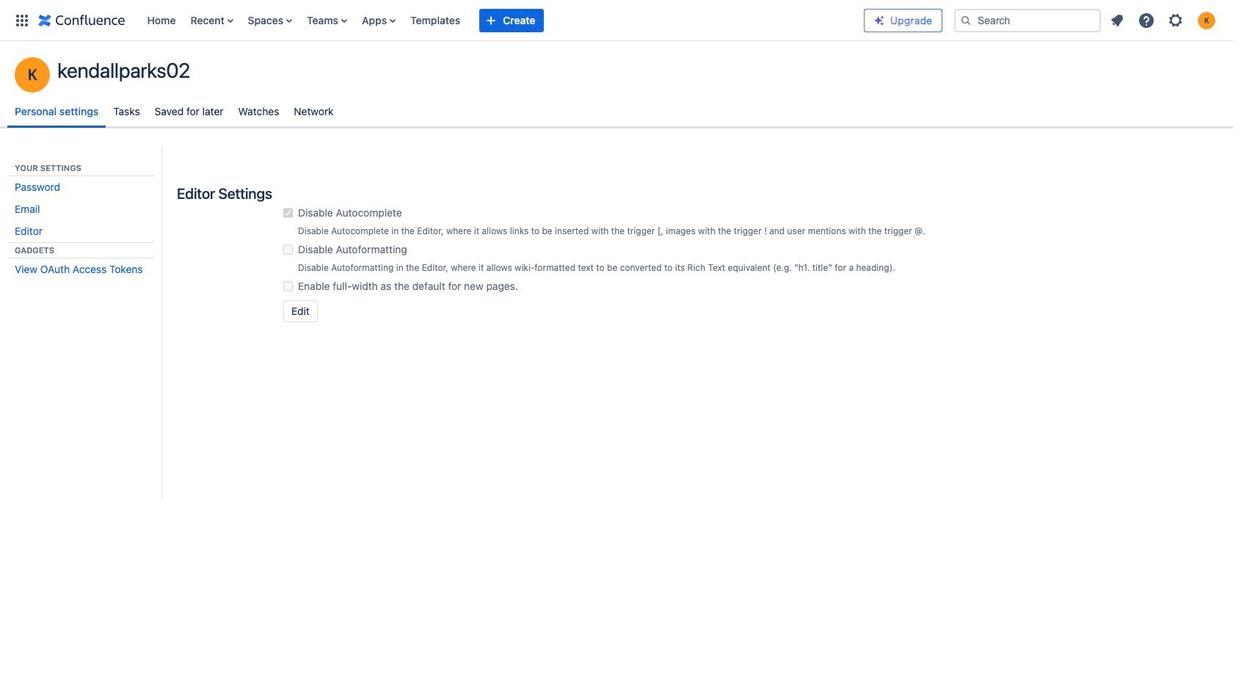 Task type: vqa. For each thing, say whether or not it's contained in the screenshot.
group
no



Task type: locate. For each thing, give the bounding box(es) containing it.
premium image
[[874, 14, 886, 26]]

list for the appswitcher icon
[[140, 0, 864, 41]]

list
[[140, 0, 864, 41], [1105, 7, 1225, 33]]

banner
[[0, 0, 1234, 41]]

None search field
[[955, 8, 1102, 32]]

settings icon image
[[1168, 11, 1185, 29]]

None checkbox
[[284, 206, 293, 220], [284, 242, 293, 257], [284, 279, 293, 294], [284, 206, 293, 220], [284, 242, 293, 257], [284, 279, 293, 294]]

0 horizontal spatial list
[[140, 0, 864, 41]]

None submit
[[284, 300, 318, 322]]

1 horizontal spatial list
[[1105, 7, 1225, 33]]

help icon image
[[1138, 11, 1156, 29]]

confluence image
[[38, 11, 125, 29], [38, 11, 125, 29]]



Task type: describe. For each thing, give the bounding box(es) containing it.
Search field
[[955, 8, 1102, 32]]

user icon: kendallparks02 image
[[15, 57, 50, 93]]

global element
[[9, 0, 864, 41]]

list for premium image
[[1105, 7, 1225, 33]]

notification icon image
[[1109, 11, 1127, 29]]

search image
[[961, 14, 972, 26]]

appswitcher icon image
[[13, 11, 31, 29]]

your profile and preferences image
[[1199, 11, 1216, 29]]



